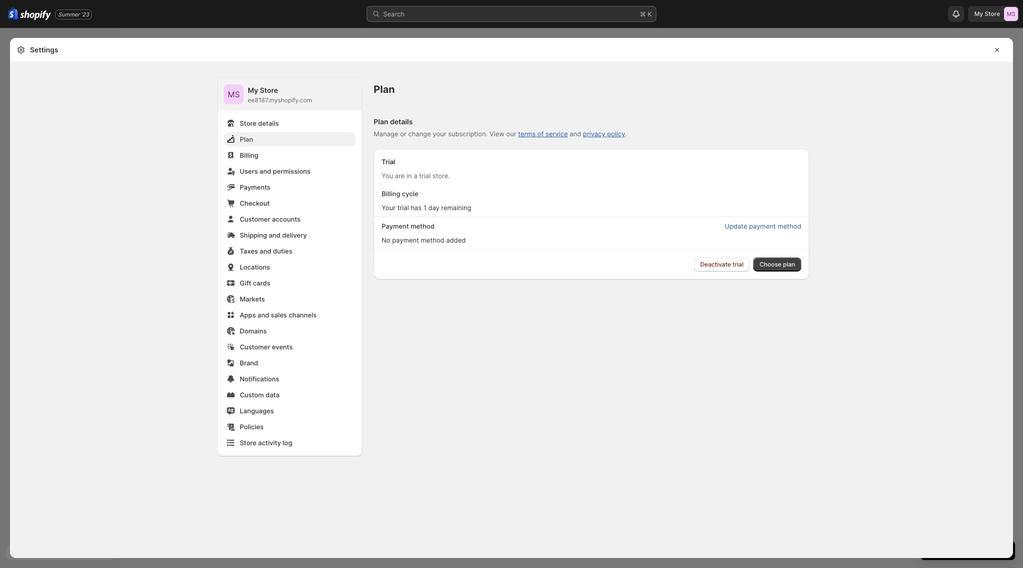 Task type: vqa. For each thing, say whether or not it's contained in the screenshot.
Pagination ELEMENT
no



Task type: locate. For each thing, give the bounding box(es) containing it.
my for my store
[[975, 10, 984, 17]]

terms
[[518, 130, 536, 138]]

and down customer accounts
[[269, 231, 280, 239]]

brand link
[[224, 356, 356, 370]]

my inside my store ee8187.myshopify.com
[[248, 86, 258, 94]]

customer down domains at the bottom of the page
[[240, 343, 270, 351]]

and for permissions
[[260, 167, 271, 175]]

cycle
[[402, 190, 419, 198]]

plan details manage or change your subscription. view our terms of service and privacy policy .
[[374, 117, 627, 138]]

no payment method added
[[382, 236, 466, 244]]

method up the plan
[[778, 222, 802, 230]]

update
[[725, 222, 748, 230]]

checkout
[[240, 199, 270, 207]]

billing
[[240, 151, 258, 159], [382, 190, 400, 198]]

deactivate trial button
[[694, 258, 750, 272]]

my store image up store details
[[224, 84, 244, 104]]

payment
[[749, 222, 776, 230], [392, 236, 419, 244]]

brand
[[240, 359, 258, 367]]

and inside taxes and duties link
[[260, 247, 271, 255]]

2 horizontal spatial trial
[[733, 261, 744, 268]]

and inside "shipping and delivery" link
[[269, 231, 280, 239]]

summer '23 link
[[55, 9, 92, 19]]

notifications
[[240, 375, 279, 383]]

delivery
[[282, 231, 307, 239]]

plan
[[783, 261, 796, 268]]

payment down payment method
[[392, 236, 419, 244]]

details inside "plan details manage or change your subscription. view our terms of service and privacy policy ."
[[390, 117, 413, 126]]

store
[[985, 10, 1000, 17], [260, 86, 278, 94], [240, 119, 257, 127], [240, 439, 257, 447]]

customer accounts link
[[224, 212, 356, 226]]

1 vertical spatial payment
[[392, 236, 419, 244]]

policies
[[240, 423, 264, 431]]

customer down checkout
[[240, 215, 270, 223]]

0 vertical spatial trial
[[419, 172, 431, 180]]

your trial has 1 day remaining
[[382, 204, 472, 212]]

1 horizontal spatial details
[[390, 117, 413, 126]]

billing link
[[224, 148, 356, 162]]

and right service
[[570, 130, 581, 138]]

payment for no
[[392, 236, 419, 244]]

1 horizontal spatial billing
[[382, 190, 400, 198]]

gift cards link
[[224, 276, 356, 290]]

trial inside button
[[733, 261, 744, 268]]

0 horizontal spatial billing
[[240, 151, 258, 159]]

billing up your
[[382, 190, 400, 198]]

cards
[[253, 279, 270, 287]]

method
[[411, 222, 435, 230], [778, 222, 802, 230], [421, 236, 445, 244]]

billing up users
[[240, 151, 258, 159]]

and for delivery
[[269, 231, 280, 239]]

plan
[[374, 83, 395, 95], [374, 117, 388, 126], [240, 135, 253, 143]]

locations link
[[224, 260, 356, 274]]

payments link
[[224, 180, 356, 194]]

gift
[[240, 279, 251, 287]]

markets link
[[224, 292, 356, 306]]

1 vertical spatial my
[[248, 86, 258, 94]]

activity
[[258, 439, 281, 447]]

0 horizontal spatial my
[[248, 86, 258, 94]]

search
[[383, 10, 405, 18]]

log
[[283, 439, 292, 447]]

added
[[446, 236, 466, 244]]

trial right a
[[419, 172, 431, 180]]

and inside users and permissions link
[[260, 167, 271, 175]]

day
[[428, 204, 440, 212]]

you are in a trial store.
[[382, 172, 450, 180]]

update payment method link
[[719, 219, 808, 233]]

no
[[382, 236, 391, 244]]

0 vertical spatial customer
[[240, 215, 270, 223]]

0 vertical spatial my
[[975, 10, 984, 17]]

view
[[490, 130, 505, 138]]

2 customer from the top
[[240, 343, 270, 351]]

1 vertical spatial plan
[[374, 117, 388, 126]]

and inside the apps and sales channels link
[[258, 311, 269, 319]]

customer for customer accounts
[[240, 215, 270, 223]]

1 horizontal spatial payment
[[749, 222, 776, 230]]

domains
[[240, 327, 267, 335]]

0 vertical spatial payment
[[749, 222, 776, 230]]

1 vertical spatial trial
[[398, 204, 409, 212]]

1 customer from the top
[[240, 215, 270, 223]]

trial left has
[[398, 204, 409, 212]]

details down ee8187.myshopify.com
[[258, 119, 279, 127]]

2 vertical spatial plan
[[240, 135, 253, 143]]

1 vertical spatial my store image
[[224, 84, 244, 104]]

and for sales
[[258, 311, 269, 319]]

my
[[975, 10, 984, 17], [248, 86, 258, 94]]

my store image right my store
[[1004, 7, 1018, 21]]

and right taxes at left
[[260, 247, 271, 255]]

⌘
[[640, 10, 646, 18]]

method up "no payment method added"
[[411, 222, 435, 230]]

privacy policy link
[[583, 130, 625, 138]]

1 horizontal spatial trial
[[419, 172, 431, 180]]

1
[[424, 204, 427, 212]]

shopify image
[[8, 8, 19, 20], [20, 10, 51, 20]]

policies link
[[224, 420, 356, 434]]

0 horizontal spatial payment
[[392, 236, 419, 244]]

payment right update
[[749, 222, 776, 230]]

manage
[[374, 130, 398, 138]]

2 vertical spatial trial
[[733, 261, 744, 268]]

0 horizontal spatial details
[[258, 119, 279, 127]]

apps and sales channels link
[[224, 308, 356, 322]]

choose plan
[[760, 261, 796, 268]]

data
[[266, 391, 280, 399]]

dialog
[[1017, 38, 1023, 559]]

details inside store details link
[[258, 119, 279, 127]]

1 vertical spatial customer
[[240, 343, 270, 351]]

customer for customer events
[[240, 343, 270, 351]]

method left added
[[421, 236, 445, 244]]

store details link
[[224, 116, 356, 130]]

trial
[[382, 158, 395, 166]]

policy
[[607, 130, 625, 138]]

accounts
[[272, 215, 301, 223]]

0 vertical spatial my store image
[[1004, 7, 1018, 21]]

0 horizontal spatial my store image
[[224, 84, 244, 104]]

0 vertical spatial billing
[[240, 151, 258, 159]]

details up or
[[390, 117, 413, 126]]

details for plan
[[390, 117, 413, 126]]

payment method
[[382, 222, 435, 230]]

our
[[506, 130, 517, 138]]

my store image
[[1004, 7, 1018, 21], [224, 84, 244, 104]]

and right users
[[260, 167, 271, 175]]

trial
[[419, 172, 431, 180], [398, 204, 409, 212], [733, 261, 744, 268]]

1 vertical spatial billing
[[382, 190, 400, 198]]

1 horizontal spatial my
[[975, 10, 984, 17]]

billing inside shop settings menu element
[[240, 151, 258, 159]]

0 horizontal spatial trial
[[398, 204, 409, 212]]

gift cards
[[240, 279, 270, 287]]

trial right deactivate
[[733, 261, 744, 268]]

billing cycle
[[382, 190, 419, 198]]

'23
[[81, 11, 89, 18]]

payments
[[240, 183, 271, 191]]

1 horizontal spatial my store image
[[1004, 7, 1018, 21]]

and right the apps
[[258, 311, 269, 319]]



Task type: describe. For each thing, give the bounding box(es) containing it.
or
[[400, 130, 407, 138]]

0 vertical spatial plan
[[374, 83, 395, 95]]

has
[[411, 204, 422, 212]]

languages
[[240, 407, 274, 415]]

settings
[[30, 45, 58, 54]]

languages link
[[224, 404, 356, 418]]

taxes
[[240, 247, 258, 255]]

remaining
[[441, 204, 472, 212]]

custom data
[[240, 391, 280, 399]]

settings dialog
[[10, 38, 1013, 559]]

privacy
[[583, 130, 606, 138]]

billing for billing
[[240, 151, 258, 159]]

and inside "plan details manage or change your subscription. view our terms of service and privacy policy ."
[[570, 130, 581, 138]]

k
[[648, 10, 652, 18]]

store activity log
[[240, 439, 292, 447]]

deactivate
[[700, 261, 731, 268]]

apps and sales channels
[[240, 311, 317, 319]]

users and permissions link
[[224, 164, 356, 178]]

store details
[[240, 119, 279, 127]]

summer '23
[[58, 11, 89, 18]]

in
[[407, 172, 412, 180]]

events
[[272, 343, 293, 351]]

shipping and delivery link
[[224, 228, 356, 242]]

customer events
[[240, 343, 293, 351]]

of
[[538, 130, 544, 138]]

.
[[625, 130, 627, 138]]

you
[[382, 172, 393, 180]]

locations
[[240, 263, 270, 271]]

domains link
[[224, 324, 356, 338]]

terms of service link
[[518, 130, 568, 138]]

store.
[[433, 172, 450, 180]]

apps
[[240, 311, 256, 319]]

checkout link
[[224, 196, 356, 210]]

taxes and duties
[[240, 247, 292, 255]]

your
[[433, 130, 446, 138]]

details for store
[[258, 119, 279, 127]]

summer
[[58, 11, 80, 18]]

custom data link
[[224, 388, 356, 402]]

payment
[[382, 222, 409, 230]]

my store ee8187.myshopify.com
[[248, 86, 312, 104]]

duties
[[273, 247, 292, 255]]

customer events link
[[224, 340, 356, 354]]

custom
[[240, 391, 264, 399]]

ms button
[[224, 84, 244, 104]]

change
[[408, 130, 431, 138]]

plan inside "plan details manage or change your subscription. view our terms of service and privacy policy ."
[[374, 117, 388, 126]]

1 horizontal spatial shopify image
[[20, 10, 51, 20]]

plan inside shop settings menu element
[[240, 135, 253, 143]]

billing for billing cycle
[[382, 190, 400, 198]]

service
[[546, 130, 568, 138]]

my for my store ee8187.myshopify.com
[[248, 86, 258, 94]]

are
[[395, 172, 405, 180]]

your
[[382, 204, 396, 212]]

store activity log link
[[224, 436, 356, 450]]

trial for deactivate
[[733, 261, 744, 268]]

method for update payment method
[[778, 222, 802, 230]]

shop settings menu element
[[218, 78, 362, 456]]

choose plan link
[[754, 258, 802, 272]]

a
[[414, 172, 418, 180]]

shipping
[[240, 231, 267, 239]]

payment for update
[[749, 222, 776, 230]]

users and permissions
[[240, 167, 311, 175]]

my store
[[975, 10, 1000, 17]]

method for no payment method added
[[421, 236, 445, 244]]

shipping and delivery
[[240, 231, 307, 239]]

plan link
[[224, 132, 356, 146]]

0 horizontal spatial shopify image
[[8, 8, 19, 20]]

subscription.
[[448, 130, 488, 138]]

update payment method
[[725, 222, 802, 230]]

markets
[[240, 295, 265, 303]]

users
[[240, 167, 258, 175]]

choose
[[760, 261, 782, 268]]

store inside my store ee8187.myshopify.com
[[260, 86, 278, 94]]

and for duties
[[260, 247, 271, 255]]

notifications link
[[224, 372, 356, 386]]

customer accounts
[[240, 215, 301, 223]]

taxes and duties link
[[224, 244, 356, 258]]

sales
[[271, 311, 287, 319]]

trial for your
[[398, 204, 409, 212]]

my store image inside shop settings menu element
[[224, 84, 244, 104]]

ee8187.myshopify.com
[[248, 96, 312, 104]]



